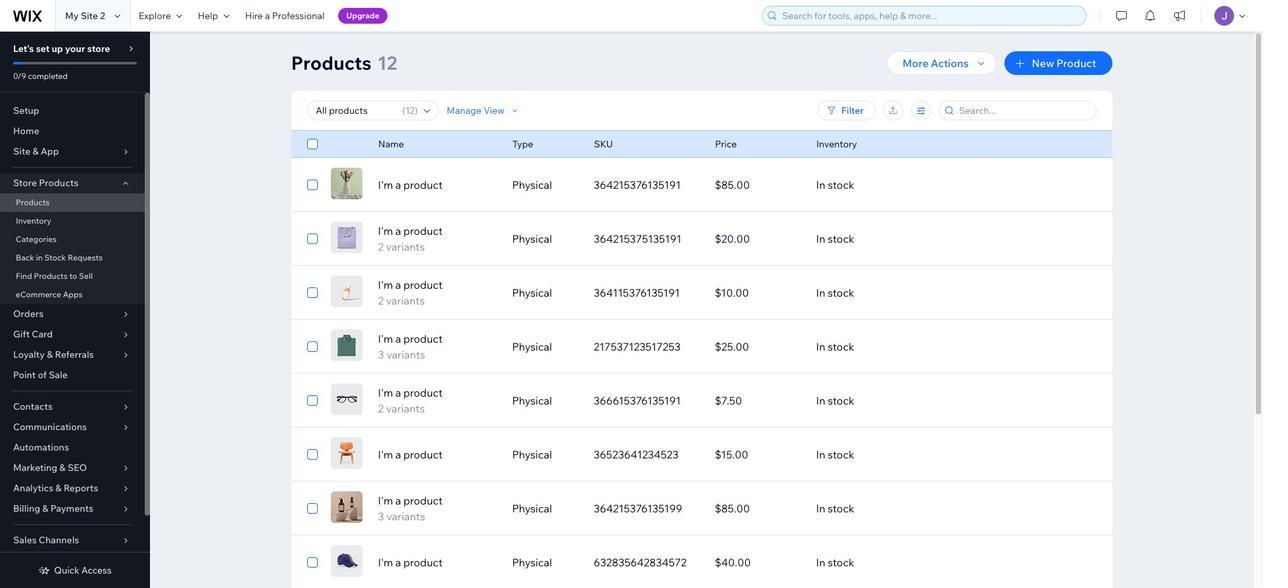 Task type: describe. For each thing, give the bounding box(es) containing it.
$85.00 for 364215376135191
[[715, 178, 750, 192]]

back in stock requests link
[[0, 249, 145, 267]]

)
[[415, 105, 418, 117]]

in stock for 36523641234523
[[817, 448, 855, 461]]

product
[[1057, 57, 1097, 70]]

price
[[715, 138, 737, 150]]

in stock for 364215376135191
[[817, 178, 855, 192]]

sales channels
[[13, 535, 79, 546]]

referrals
[[55, 349, 94, 361]]

36523641234523
[[594, 448, 679, 461]]

variants for 217537123517253
[[387, 348, 426, 361]]

let's
[[13, 43, 34, 55]]

in stock link for 364215376135199
[[809, 493, 1058, 525]]

in stock for 632835642834572
[[817, 556, 855, 569]]

1 horizontal spatial site
[[81, 10, 98, 22]]

366615376135191 link
[[586, 385, 707, 417]]

4 i'm from the top
[[378, 332, 393, 346]]

products up unsaved view field
[[291, 51, 372, 74]]

variants for 364215376135199
[[387, 510, 426, 523]]

analytics & reports button
[[0, 479, 145, 499]]

setup link
[[0, 101, 145, 121]]

3 i'm from the top
[[378, 278, 393, 292]]

$40.00 link
[[707, 547, 809, 579]]

stock for 217537123517253
[[828, 340, 855, 354]]

i'm a product for 632835642834572
[[378, 556, 443, 569]]

366615376135191
[[594, 394, 681, 407]]

physical link for 364115376135191
[[505, 277, 586, 309]]

point of sale
[[13, 369, 68, 381]]

4 product from the top
[[404, 332, 443, 346]]

Unsaved view field
[[312, 101, 398, 120]]

help button
[[190, 0, 237, 32]]

marketing & seo
[[13, 462, 87, 474]]

2 for 366615376135191
[[378, 402, 384, 415]]

professional
[[272, 10, 325, 22]]

your
[[65, 43, 85, 55]]

sidebar element
[[0, 32, 150, 589]]

more actions button
[[887, 51, 997, 75]]

name
[[378, 138, 404, 150]]

in for 366615376135191
[[817, 394, 826, 407]]

stock for 364215375135191
[[828, 232, 855, 246]]

physical link for 364215376135199
[[505, 493, 586, 525]]

364215375135191 link
[[586, 223, 707, 255]]

physical link for 364215376135191
[[505, 169, 586, 201]]

$15.00 link
[[707, 439, 809, 471]]

& for site
[[33, 145, 39, 157]]

categories link
[[0, 230, 145, 249]]

i'm a product link for 36523641234523
[[370, 447, 505, 463]]

$20.00 link
[[707, 223, 809, 255]]

access
[[81, 565, 112, 577]]

Search... field
[[956, 101, 1092, 120]]

in for 217537123517253
[[817, 340, 826, 354]]

products 12
[[291, 51, 397, 74]]

1 horizontal spatial inventory
[[817, 138, 857, 150]]

$10.00 link
[[707, 277, 809, 309]]

$7.50
[[715, 394, 743, 407]]

7 i'm from the top
[[378, 494, 393, 508]]

i'm a product 3 variants for 217537123517253
[[378, 332, 443, 361]]

card
[[32, 328, 53, 340]]

hire
[[245, 10, 263, 22]]

i'm a product 2 variants for 364215375135191
[[378, 224, 443, 253]]

explore
[[139, 10, 171, 22]]

physical link for 364215375135191
[[505, 223, 586, 255]]

2 i'm from the top
[[378, 224, 393, 238]]

3 for 217537123517253
[[378, 348, 384, 361]]

filter button
[[818, 101, 876, 120]]

new product button
[[1005, 51, 1113, 75]]

point
[[13, 369, 36, 381]]

8 product from the top
[[404, 556, 443, 569]]

marketing & seo button
[[0, 458, 145, 479]]

communications button
[[0, 417, 145, 438]]

billing
[[13, 503, 40, 515]]

analytics & reports
[[13, 483, 98, 494]]

type
[[512, 138, 533, 150]]

quick access
[[54, 565, 112, 577]]

sell
[[79, 271, 93, 281]]

in for 364115376135191
[[817, 286, 826, 300]]

364115376135191 link
[[586, 277, 707, 309]]

orders
[[13, 308, 44, 320]]

& for loyalty
[[47, 349, 53, 361]]

36523641234523 link
[[586, 439, 707, 471]]

payments
[[50, 503, 93, 515]]

217537123517253
[[594, 340, 681, 354]]

my
[[65, 10, 79, 22]]

physical link for 36523641234523
[[505, 439, 586, 471]]

3 for 364215376135199
[[378, 510, 384, 523]]

gift
[[13, 328, 30, 340]]

billing & payments
[[13, 503, 93, 515]]

automations
[[13, 442, 69, 454]]

loyalty & referrals button
[[0, 345, 145, 365]]

in stock link for 217537123517253
[[809, 331, 1058, 363]]

1 i'm from the top
[[378, 178, 393, 192]]

i'm a product link for 364215376135191
[[370, 177, 505, 193]]

& for analytics
[[56, 483, 62, 494]]

actions
[[932, 57, 969, 70]]

5 i'm from the top
[[378, 386, 393, 400]]

hire a professional
[[245, 10, 325, 22]]

inventory link
[[0, 212, 145, 230]]

set
[[36, 43, 50, 55]]

ecommerce
[[16, 290, 61, 300]]

632835642834572 link
[[586, 547, 707, 579]]

find products to sell
[[16, 271, 93, 281]]

manage
[[447, 105, 482, 117]]

2 for 364215375135191
[[378, 240, 384, 253]]

in for 632835642834572
[[817, 556, 826, 569]]

217537123517253 link
[[586, 331, 707, 363]]

site & app
[[13, 145, 59, 157]]

in stock link for 364215376135191
[[809, 169, 1058, 201]]

physical for 364215375135191
[[512, 232, 552, 246]]

loyalty
[[13, 349, 45, 361]]

i'm a product link for 632835642834572
[[370, 555, 505, 571]]

7 product from the top
[[404, 494, 443, 508]]

(
[[402, 105, 405, 117]]

new product
[[1033, 57, 1097, 70]]

$40.00
[[715, 556, 751, 569]]

12 for products 12
[[378, 51, 397, 74]]

apps
[[63, 290, 83, 300]]

0/9
[[13, 71, 26, 81]]

contacts button
[[0, 397, 145, 417]]

of
[[38, 369, 47, 381]]

364215376135199 link
[[586, 493, 707, 525]]

i'm a product 3 variants for 364215376135199
[[378, 494, 443, 523]]

communications
[[13, 421, 87, 433]]

home link
[[0, 121, 145, 142]]

8 i'm from the top
[[378, 556, 393, 569]]

help
[[198, 10, 218, 22]]

i'm a product for 364215376135191
[[378, 178, 443, 192]]

i'm a product for 36523641234523
[[378, 448, 443, 461]]



Task type: locate. For each thing, give the bounding box(es) containing it.
1 vertical spatial i'm a product link
[[370, 447, 505, 463]]

8 in from the top
[[817, 556, 826, 569]]

None checkbox
[[307, 177, 318, 193], [307, 231, 318, 247], [307, 285, 318, 301], [307, 339, 318, 355], [307, 447, 318, 463], [307, 501, 318, 517], [307, 177, 318, 193], [307, 231, 318, 247], [307, 285, 318, 301], [307, 339, 318, 355], [307, 447, 318, 463], [307, 501, 318, 517]]

let's set up your store
[[13, 43, 110, 55]]

0 vertical spatial 12
[[378, 51, 397, 74]]

i'm a product 3 variants
[[378, 332, 443, 361], [378, 494, 443, 523]]

6 product from the top
[[404, 448, 443, 461]]

0 vertical spatial i'm a product link
[[370, 177, 505, 193]]

site down home
[[13, 145, 30, 157]]

physical link for 632835642834572
[[505, 547, 586, 579]]

8 stock from the top
[[828, 556, 855, 569]]

12 left manage
[[405, 105, 415, 117]]

2 i'm a product link from the top
[[370, 447, 505, 463]]

orders button
[[0, 304, 145, 325]]

app
[[41, 145, 59, 157]]

$85.00 for 364215376135199
[[715, 502, 750, 515]]

gift card button
[[0, 325, 145, 345]]

in stock for 366615376135191
[[817, 394, 855, 407]]

0 vertical spatial 3
[[378, 348, 384, 361]]

up
[[52, 43, 63, 55]]

sale
[[49, 369, 68, 381]]

variants for 364215375135191
[[386, 240, 425, 253]]

1 physical from the top
[[512, 178, 552, 192]]

home
[[13, 125, 39, 137]]

0 vertical spatial i'm a product 2 variants
[[378, 224, 443, 253]]

4 in stock from the top
[[817, 340, 855, 354]]

physical for 632835642834572
[[512, 556, 552, 569]]

0 horizontal spatial site
[[13, 145, 30, 157]]

2 i'm a product 3 variants from the top
[[378, 494, 443, 523]]

site right my
[[81, 10, 98, 22]]

quick
[[54, 565, 79, 577]]

products up the ecommerce apps
[[34, 271, 68, 281]]

$15.00
[[715, 448, 749, 461]]

stock for 364215376135199
[[828, 502, 855, 515]]

3 physical link from the top
[[505, 277, 586, 309]]

loyalty & referrals
[[13, 349, 94, 361]]

0 horizontal spatial 12
[[378, 51, 397, 74]]

1 vertical spatial $85.00 link
[[707, 493, 809, 525]]

6 in from the top
[[817, 448, 826, 461]]

more actions
[[903, 57, 969, 70]]

products
[[291, 51, 372, 74], [39, 177, 78, 189], [16, 197, 50, 207], [34, 271, 68, 281]]

2 physical link from the top
[[505, 223, 586, 255]]

variants for 364115376135191
[[386, 294, 425, 307]]

2
[[100, 10, 105, 22], [378, 240, 384, 253], [378, 294, 384, 307], [378, 402, 384, 415]]

categories
[[16, 234, 57, 244]]

ecommerce apps
[[16, 290, 83, 300]]

0 horizontal spatial inventory
[[16, 216, 51, 226]]

1 vertical spatial 12
[[405, 105, 415, 117]]

filter
[[842, 105, 864, 117]]

upgrade
[[347, 11, 380, 20]]

7 in stock from the top
[[817, 502, 855, 515]]

3 in stock link from the top
[[809, 277, 1058, 309]]

gift card
[[13, 328, 53, 340]]

3 product from the top
[[404, 278, 443, 292]]

& inside "dropdown button"
[[47, 349, 53, 361]]

inventory
[[817, 138, 857, 150], [16, 216, 51, 226]]

in stock link for 364115376135191
[[809, 277, 1058, 309]]

12 for ( 12 )
[[405, 105, 415, 117]]

4 in stock link from the top
[[809, 331, 1058, 363]]

variants
[[386, 240, 425, 253], [386, 294, 425, 307], [387, 348, 426, 361], [386, 402, 425, 415], [387, 510, 426, 523]]

2 in stock link from the top
[[809, 223, 1058, 255]]

i'm a product 2 variants for 366615376135191
[[378, 386, 443, 415]]

physical for 364215376135191
[[512, 178, 552, 192]]

8 physical from the top
[[512, 556, 552, 569]]

8 in stock from the top
[[817, 556, 855, 569]]

find products to sell link
[[0, 267, 145, 286]]

5 physical from the top
[[512, 394, 552, 407]]

find
[[16, 271, 32, 281]]

1 horizontal spatial 12
[[405, 105, 415, 117]]

2 $85.00 link from the top
[[707, 493, 809, 525]]

in stock for 217537123517253
[[817, 340, 855, 354]]

stock for 364115376135191
[[828, 286, 855, 300]]

$20.00
[[715, 232, 750, 246]]

& for billing
[[42, 503, 48, 515]]

stock for 632835642834572
[[828, 556, 855, 569]]

back in stock requests
[[16, 253, 103, 263]]

4 physical link from the top
[[505, 331, 586, 363]]

12
[[378, 51, 397, 74], [405, 105, 415, 117]]

1 vertical spatial site
[[13, 145, 30, 157]]

store products
[[13, 177, 78, 189]]

in for 36523641234523
[[817, 448, 826, 461]]

$85.00
[[715, 178, 750, 192], [715, 502, 750, 515]]

6 physical link from the top
[[505, 439, 586, 471]]

0 vertical spatial i'm a product
[[378, 178, 443, 192]]

products down store
[[16, 197, 50, 207]]

& up billing & payments
[[56, 483, 62, 494]]

364215376135191 link
[[586, 169, 707, 201]]

8 physical link from the top
[[505, 547, 586, 579]]

7 physical from the top
[[512, 502, 552, 515]]

7 in stock link from the top
[[809, 493, 1058, 525]]

1 i'm a product from the top
[[378, 178, 443, 192]]

3 in from the top
[[817, 286, 826, 300]]

in for 364215376135191
[[817, 178, 826, 192]]

physical for 36523641234523
[[512, 448, 552, 461]]

4 in from the top
[[817, 340, 826, 354]]

stock for 36523641234523
[[828, 448, 855, 461]]

site inside dropdown button
[[13, 145, 30, 157]]

in stock link for 36523641234523
[[809, 439, 1058, 471]]

2 vertical spatial i'm a product link
[[370, 555, 505, 571]]

& right billing
[[42, 503, 48, 515]]

364215376135199
[[594, 502, 683, 515]]

Search for tools, apps, help & more... field
[[779, 7, 1083, 25]]

$85.00 link down price
[[707, 169, 809, 201]]

stock for 364215376135191
[[828, 178, 855, 192]]

12 down upgrade button
[[378, 51, 397, 74]]

7 physical link from the top
[[505, 493, 586, 525]]

completed
[[28, 71, 68, 81]]

more
[[903, 57, 929, 70]]

& left app
[[33, 145, 39, 157]]

inventory up categories
[[16, 216, 51, 226]]

0 vertical spatial i'm a product 3 variants
[[378, 332, 443, 361]]

manage view button
[[447, 105, 520, 117]]

manage view
[[447, 105, 505, 117]]

2 vertical spatial i'm a product 2 variants
[[378, 386, 443, 415]]

3 i'm a product link from the top
[[370, 555, 505, 571]]

$85.00 link for 364215376135191
[[707, 169, 809, 201]]

reports
[[64, 483, 98, 494]]

3 physical from the top
[[512, 286, 552, 300]]

2 physical from the top
[[512, 232, 552, 246]]

5 stock from the top
[[828, 394, 855, 407]]

& inside dropdown button
[[56, 483, 62, 494]]

physical for 217537123517253
[[512, 340, 552, 354]]

1 in stock from the top
[[817, 178, 855, 192]]

7 in from the top
[[817, 502, 826, 515]]

364115376135191
[[594, 286, 680, 300]]

in
[[817, 178, 826, 192], [817, 232, 826, 246], [817, 286, 826, 300], [817, 340, 826, 354], [817, 394, 826, 407], [817, 448, 826, 461], [817, 502, 826, 515], [817, 556, 826, 569]]

$25.00 link
[[707, 331, 809, 363]]

my site 2
[[65, 10, 105, 22]]

products inside dropdown button
[[39, 177, 78, 189]]

1 $85.00 from the top
[[715, 178, 750, 192]]

sku
[[594, 138, 613, 150]]

3 in stock from the top
[[817, 286, 855, 300]]

sales
[[13, 535, 37, 546]]

3 stock from the top
[[828, 286, 855, 300]]

$85.00 link up $40.00 link at bottom
[[707, 493, 809, 525]]

billing & payments button
[[0, 499, 145, 519]]

site & app button
[[0, 142, 145, 162]]

in stock link for 364215375135191
[[809, 223, 1058, 255]]

1 3 from the top
[[378, 348, 384, 361]]

inventory inside sidebar 'element'
[[16, 216, 51, 226]]

automations link
[[0, 438, 145, 458]]

1 vertical spatial $85.00
[[715, 502, 750, 515]]

5 in stock link from the top
[[809, 385, 1058, 417]]

0 vertical spatial $85.00
[[715, 178, 750, 192]]

$85.00 link for 364215376135199
[[707, 493, 809, 525]]

1 in stock link from the top
[[809, 169, 1058, 201]]

setup
[[13, 105, 39, 117]]

4 physical from the top
[[512, 340, 552, 354]]

1 physical link from the top
[[505, 169, 586, 201]]

2 for 364115376135191
[[378, 294, 384, 307]]

1 i'm a product link from the top
[[370, 177, 505, 193]]

i'm a product 2 variants for 364115376135191
[[378, 278, 443, 307]]

requests
[[68, 253, 103, 263]]

1 vertical spatial inventory
[[16, 216, 51, 226]]

1 product from the top
[[404, 178, 443, 192]]

store
[[87, 43, 110, 55]]

1 vertical spatial i'm a product 2 variants
[[378, 278, 443, 307]]

1 i'm a product 2 variants from the top
[[378, 224, 443, 253]]

0 vertical spatial site
[[81, 10, 98, 22]]

1 stock from the top
[[828, 178, 855, 192]]

site
[[81, 10, 98, 22], [13, 145, 30, 157]]

new
[[1033, 57, 1055, 70]]

2 in from the top
[[817, 232, 826, 246]]

contacts
[[13, 401, 53, 413]]

physical link for 217537123517253
[[505, 331, 586, 363]]

5 in stock from the top
[[817, 394, 855, 407]]

quick access button
[[38, 565, 112, 577]]

& right "loyalty"
[[47, 349, 53, 361]]

0 vertical spatial $85.00 link
[[707, 169, 809, 201]]

5 physical link from the top
[[505, 385, 586, 417]]

1 i'm a product 3 variants from the top
[[378, 332, 443, 361]]

inventory down the filter button
[[817, 138, 857, 150]]

store
[[13, 177, 37, 189]]

stock
[[828, 178, 855, 192], [828, 232, 855, 246], [828, 286, 855, 300], [828, 340, 855, 354], [828, 394, 855, 407], [828, 448, 855, 461], [828, 502, 855, 515], [828, 556, 855, 569]]

2 in stock from the top
[[817, 232, 855, 246]]

6 in stock from the top
[[817, 448, 855, 461]]

& left the seo
[[59, 462, 66, 474]]

physical link for 366615376135191
[[505, 385, 586, 417]]

ecommerce apps link
[[0, 286, 145, 304]]

stock
[[44, 253, 66, 263]]

physical for 364215376135199
[[512, 502, 552, 515]]

1 in from the top
[[817, 178, 826, 192]]

2 $85.00 from the top
[[715, 502, 750, 515]]

in stock link for 632835642834572
[[809, 547, 1058, 579]]

5 product from the top
[[404, 386, 443, 400]]

& for marketing
[[59, 462, 66, 474]]

1 vertical spatial 3
[[378, 510, 384, 523]]

5 in from the top
[[817, 394, 826, 407]]

7 stock from the top
[[828, 502, 855, 515]]

4 stock from the top
[[828, 340, 855, 354]]

in stock for 364215375135191
[[817, 232, 855, 246]]

0 vertical spatial inventory
[[817, 138, 857, 150]]

back
[[16, 253, 34, 263]]

physical link
[[505, 169, 586, 201], [505, 223, 586, 255], [505, 277, 586, 309], [505, 331, 586, 363], [505, 385, 586, 417], [505, 439, 586, 471], [505, 493, 586, 525], [505, 547, 586, 579]]

6 physical from the top
[[512, 448, 552, 461]]

364215375135191
[[594, 232, 682, 246]]

None checkbox
[[307, 136, 318, 152], [307, 393, 318, 409], [307, 555, 318, 571], [307, 136, 318, 152], [307, 393, 318, 409], [307, 555, 318, 571]]

i'm a product 2 variants
[[378, 224, 443, 253], [378, 278, 443, 307], [378, 386, 443, 415]]

$85.00 up "$40.00"
[[715, 502, 750, 515]]

to
[[69, 271, 77, 281]]

1 $85.00 link from the top
[[707, 169, 809, 201]]

in stock link for 366615376135191
[[809, 385, 1058, 417]]

stock for 366615376135191
[[828, 394, 855, 407]]

physical for 364115376135191
[[512, 286, 552, 300]]

0/9 completed
[[13, 71, 68, 81]]

8 in stock link from the top
[[809, 547, 1058, 579]]

1 vertical spatial i'm a product
[[378, 448, 443, 461]]

physical for 366615376135191
[[512, 394, 552, 407]]

1 vertical spatial i'm a product 3 variants
[[378, 494, 443, 523]]

2 i'm a product from the top
[[378, 448, 443, 461]]

seo
[[68, 462, 87, 474]]

in stock for 364215376135199
[[817, 502, 855, 515]]

$10.00
[[715, 286, 750, 300]]

variants for 366615376135191
[[386, 402, 425, 415]]

2 vertical spatial i'm a product
[[378, 556, 443, 569]]

in stock for 364115376135191
[[817, 286, 855, 300]]

in for 364215375135191
[[817, 232, 826, 246]]

point of sale link
[[0, 365, 145, 386]]

6 stock from the top
[[828, 448, 855, 461]]

2 3 from the top
[[378, 510, 384, 523]]

products up 'products' link
[[39, 177, 78, 189]]

2 stock from the top
[[828, 232, 855, 246]]

2 i'm a product 2 variants from the top
[[378, 278, 443, 307]]

3 i'm a product from the top
[[378, 556, 443, 569]]

$25.00
[[715, 340, 750, 354]]

in for 364215376135199
[[817, 502, 826, 515]]

3 i'm a product 2 variants from the top
[[378, 386, 443, 415]]

a
[[265, 10, 270, 22], [396, 178, 401, 192], [396, 224, 401, 238], [396, 278, 401, 292], [396, 332, 401, 346], [396, 386, 401, 400], [396, 448, 401, 461], [396, 494, 401, 508], [396, 556, 401, 569]]

6 in stock link from the top
[[809, 439, 1058, 471]]

6 i'm from the top
[[378, 448, 393, 461]]

2 product from the top
[[404, 224, 443, 238]]

$85.00 down price
[[715, 178, 750, 192]]



Task type: vqa. For each thing, say whether or not it's contained in the screenshot.
'364215376135191' link
yes



